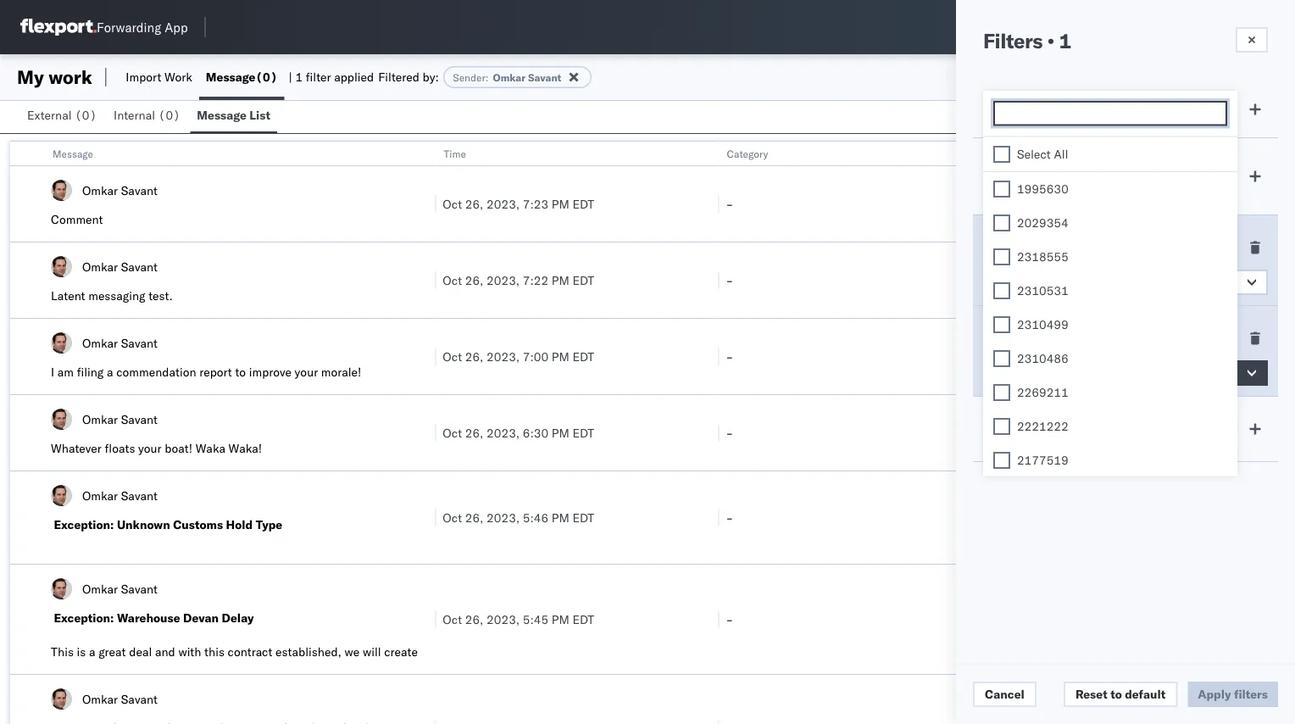 Task type: describe. For each thing, give the bounding box(es) containing it.
omkar down the 2318555
[[1002, 275, 1040, 290]]

edt for oct 26, 2023, 7:22 pm edt
[[573, 273, 594, 287]]

deal
[[129, 644, 152, 659]]

list box containing select all
[[983, 137, 1238, 724]]

oct 26, 2023, 6:30 pm edt
[[443, 425, 594, 440]]

message for message type
[[983, 102, 1033, 117]]

internal (0)
[[114, 108, 180, 123]]

applied
[[334, 70, 374, 84]]

import work
[[126, 70, 192, 84]]

created
[[983, 421, 1029, 436]]

message (0)
[[206, 70, 278, 84]]

by:
[[423, 70, 439, 84]]

filing
[[77, 365, 104, 379]]

oct for oct 26, 2023, 7:22 pm edt
[[443, 273, 462, 287]]

created date
[[983, 421, 1059, 436]]

item/shipment
[[1073, 147, 1143, 160]]

select
[[1017, 146, 1051, 161]]

2023, for 7:23
[[487, 196, 520, 211]]

1 horizontal spatial category
[[983, 169, 1035, 184]]

1 horizontal spatial type
[[1036, 102, 1063, 117]]

2221222
[[1017, 418, 1069, 433]]

omkar savant for oct 26, 2023, 7:22 pm edt
[[82, 259, 158, 274]]

savant down the 2318555
[[1043, 275, 1082, 290]]

omkar for oct 26, 2023, 6:30 pm edt
[[82, 412, 118, 426]]

1 horizontal spatial 1
[[1059, 28, 1072, 53]]

26, for oct 26, 2023, 5:45 pm edt
[[465, 612, 484, 627]]

omkar savant for oct 26, 2023, 6:30 pm edt
[[82, 412, 158, 426]]

savant for oct 26, 2023, 5:46 pm edt
[[121, 488, 158, 503]]

- for oct 26, 2023, 5:45 pm edt
[[726, 612, 734, 627]]

0 horizontal spatial type
[[256, 517, 283, 532]]

app
[[165, 19, 188, 35]]

warehouse
[[117, 610, 180, 625]]

2 vertical spatial a
[[51, 661, 57, 676]]

flex- for oct 26, 2023, 6:30 pm edt
[[1010, 425, 1045, 440]]

waka
[[196, 441, 225, 456]]

and
[[155, 644, 175, 659]]

default
[[1125, 687, 1166, 702]]

2269211
[[1017, 384, 1069, 399]]

savant down partnership.
[[121, 691, 158, 706]]

unknown
[[117, 517, 170, 532]]

boat!
[[165, 441, 193, 456]]

my work
[[17, 65, 92, 89]]

pm for 5:46
[[552, 510, 570, 525]]

internal
[[114, 108, 155, 123]]

2310499
[[1017, 317, 1069, 332]]

improve
[[249, 365, 292, 379]]

message for message
[[53, 147, 93, 160]]

external (0) button
[[20, 100, 107, 133]]

0 vertical spatial category
[[727, 147, 768, 160]]

oct for oct 26, 2023, 5:46 pm edt
[[443, 510, 462, 525]]

type
[[1157, 102, 1180, 117]]

filters
[[983, 28, 1043, 53]]

edt for oct 26, 2023, 6:30 pm edt
[[573, 425, 594, 440]]

savant for oct 26, 2023, 5:45 pm edt
[[121, 581, 158, 596]]

savant for oct 26, 2023, 7:22 pm edt
[[121, 259, 158, 274]]

morale!
[[321, 365, 362, 379]]

work for related
[[1048, 147, 1071, 160]]

26, for oct 26, 2023, 6:30 pm edt
[[465, 425, 484, 440]]

(0) for message (0)
[[256, 70, 278, 84]]

sender for sender
[[983, 240, 1024, 255]]

floats
[[105, 441, 135, 456]]

this is a great deal and with this contract established, we will create a lucrative partnership.
[[51, 644, 418, 676]]

reset to default
[[1076, 687, 1166, 702]]

1995630
[[1017, 181, 1069, 196]]

commendation
[[116, 365, 196, 379]]

will
[[363, 644, 381, 659]]

flex- 1854269
[[1010, 349, 1097, 364]]

internal (0) button
[[107, 100, 190, 133]]

delay
[[222, 610, 254, 625]]

related work item/shipment
[[1010, 147, 1143, 160]]

7:22
[[523, 273, 549, 287]]

26, for oct 26, 2023, 7:22 pm edt
[[465, 273, 484, 287]]

this
[[204, 644, 225, 659]]

| 1 filter applied filtered by:
[[289, 70, 439, 84]]

oct 26, 2023, 7:00 pm edt
[[443, 349, 594, 364]]

list
[[250, 108, 270, 123]]

this
[[51, 644, 74, 659]]

omkar savant for oct 26, 2023, 7:23 pm edt
[[82, 183, 158, 198]]

lucrative
[[60, 661, 106, 676]]

contract
[[228, 644, 273, 659]]

latent messaging test.
[[51, 288, 173, 303]]

i
[[51, 365, 54, 379]]

message type
[[983, 102, 1063, 117]]

related
[[1010, 147, 1046, 160]]

2023, for 5:46
[[487, 510, 520, 525]]

458574 for oct 26, 2023, 7:23 pm edt
[[1045, 196, 1089, 211]]

partnership.
[[110, 661, 176, 676]]

pm for 6:30
[[552, 425, 570, 440]]

edt for oct 26, 2023, 5:46 pm edt
[[573, 510, 594, 525]]

external
[[27, 108, 72, 123]]

am
[[57, 365, 74, 379]]

message list button
[[190, 100, 277, 133]]

whatever floats your boat! waka waka!
[[51, 441, 262, 456]]

oct 26, 2023, 5:45 pm edt
[[443, 612, 594, 627]]

2023, for 5:45
[[487, 612, 520, 627]]

Search Shipments (/) text field
[[971, 14, 1134, 40]]

pm for 5:45
[[552, 612, 570, 627]]

0 vertical spatial a
[[107, 365, 113, 379]]

all
[[1054, 146, 1069, 161]]

message for message list
[[197, 108, 247, 123]]

26, for oct 26, 2023, 7:23 pm edt
[[465, 196, 484, 211]]

1854269
[[1045, 349, 1097, 364]]

2310531
[[1017, 283, 1069, 298]]

exception: for exception: unknown customs hold type
[[54, 517, 114, 532]]

reset
[[1076, 687, 1108, 702]]

26, for oct 26, 2023, 5:46 pm edt
[[465, 510, 484, 525]]

6:30
[[523, 425, 549, 440]]

exception: for exception: warehouse devan delay
[[54, 610, 114, 625]]

omkar for oct 26, 2023, 5:45 pm edt
[[82, 581, 118, 596]]

i am filing a commendation report to improve your morale!
[[51, 365, 362, 379]]

import
[[126, 70, 161, 84]]

omkar for oct 26, 2023, 7:23 pm edt
[[82, 183, 118, 198]]

message for message (0)
[[206, 70, 256, 84]]

2310486
[[1017, 351, 1069, 365]]

edt for oct 26, 2023, 7:00 pm edt
[[573, 349, 594, 364]]

latent
[[51, 288, 85, 303]]

flex- for oct 26, 2023, 7:22 pm edt
[[1010, 273, 1045, 287]]

messaging
[[88, 288, 145, 303]]

pm for 7:23
[[552, 196, 570, 211]]

oct 26, 2023, 7:22 pm edt
[[443, 273, 594, 287]]

shipment
[[983, 331, 1038, 345]]

with
[[178, 644, 201, 659]]

omkar for oct 26, 2023, 7:22 pm edt
[[82, 259, 118, 274]]

message type
[[1106, 102, 1180, 117]]



Task type: vqa. For each thing, say whether or not it's contained in the screenshot.
SOPS button
no



Task type: locate. For each thing, give the bounding box(es) containing it.
to inside button
[[1111, 687, 1122, 702]]

6 edt from the top
[[573, 612, 594, 627]]

savant up test. at the left of the page
[[121, 259, 158, 274]]

None checkbox
[[994, 145, 1011, 162], [994, 214, 1011, 231], [994, 350, 1011, 367], [994, 451, 1011, 468], [994, 145, 1011, 162], [994, 214, 1011, 231], [994, 350, 1011, 367], [994, 451, 1011, 468]]

pm right 7:22
[[552, 273, 570, 287]]

pm right the 5:45
[[552, 612, 570, 627]]

oct left "6:30"
[[443, 425, 462, 440]]

4 26, from the top
[[465, 425, 484, 440]]

0 horizontal spatial to
[[235, 365, 246, 379]]

resize handle column header for category
[[982, 142, 1002, 724]]

savant up commendation
[[121, 335, 158, 350]]

type up select all
[[1036, 102, 1063, 117]]

omkar down floats
[[82, 488, 118, 503]]

1 exception: from the top
[[54, 517, 114, 532]]

6 oct from the top
[[443, 612, 462, 627]]

1 horizontal spatial (0)
[[158, 108, 180, 123]]

filtered
[[378, 70, 420, 84]]

your left the boat!
[[138, 441, 162, 456]]

6 - from the top
[[726, 612, 734, 627]]

exception: warehouse devan delay
[[54, 610, 254, 625]]

customs
[[173, 517, 223, 532]]

3 edt from the top
[[573, 349, 594, 364]]

(0) for internal (0)
[[158, 108, 180, 123]]

to right report at the bottom left
[[235, 365, 246, 379]]

oct for oct 26, 2023, 5:45 pm edt
[[443, 612, 462, 627]]

1 pm from the top
[[552, 196, 570, 211]]

0 vertical spatial your
[[295, 365, 318, 379]]

0 horizontal spatial (0)
[[75, 108, 97, 123]]

0 vertical spatial work
[[49, 65, 92, 89]]

message left type
[[1106, 102, 1154, 117]]

1 vertical spatial your
[[138, 441, 162, 456]]

message for message type
[[1106, 102, 1154, 117]]

0 vertical spatial to
[[235, 365, 246, 379]]

1 2023, from the top
[[487, 196, 520, 211]]

flex- 458574
[[1010, 196, 1089, 211], [1010, 273, 1089, 287]]

flex- 458574 down the 2318555
[[1010, 273, 1089, 287]]

to right reset
[[1111, 687, 1122, 702]]

5:46
[[523, 510, 549, 525]]

3 26, from the top
[[465, 349, 484, 364]]

2 resize handle column header from the left
[[698, 142, 719, 724]]

4 pm from the top
[[552, 425, 570, 440]]

2 2023, from the top
[[487, 273, 520, 287]]

4 - from the top
[[726, 425, 734, 440]]

5 26, from the top
[[465, 510, 484, 525]]

omkar savant up messaging
[[82, 259, 158, 274]]

edt
[[573, 196, 594, 211], [573, 273, 594, 287], [573, 349, 594, 364], [573, 425, 594, 440], [573, 510, 594, 525], [573, 612, 594, 627]]

a down this
[[51, 661, 57, 676]]

work for my
[[49, 65, 92, 89]]

edt for oct 26, 2023, 5:45 pm edt
[[573, 612, 594, 627]]

we
[[345, 644, 360, 659]]

cancel button
[[973, 682, 1037, 707]]

7:23
[[523, 196, 549, 211]]

1 458574 from the top
[[1045, 196, 1089, 211]]

458574
[[1045, 196, 1089, 211], [1045, 273, 1089, 287]]

1 right |
[[295, 70, 303, 84]]

- for oct 26, 2023, 5:46 pm edt
[[726, 510, 734, 525]]

1 26, from the top
[[465, 196, 484, 211]]

2 26, from the top
[[465, 273, 484, 287]]

forwarding
[[97, 19, 161, 35]]

omkar down lucrative
[[82, 691, 118, 706]]

2023, left 5:46
[[487, 510, 520, 525]]

6 26, from the top
[[465, 612, 484, 627]]

oct for oct 26, 2023, 7:00 pm edt
[[443, 349, 462, 364]]

your left "morale!" at the left of the page
[[295, 365, 318, 379]]

1 vertical spatial type
[[256, 517, 283, 532]]

forwarding app link
[[20, 19, 188, 36]]

-
[[726, 196, 734, 211], [726, 273, 734, 287], [726, 349, 734, 364], [726, 425, 734, 440], [726, 510, 734, 525], [726, 612, 734, 627]]

message up related on the right top of the page
[[983, 102, 1033, 117]]

savant down 'internal (0)' button
[[121, 183, 158, 198]]

oct left 7:00
[[443, 349, 462, 364]]

flexport. image
[[20, 19, 97, 36]]

458574 down the 2318555
[[1045, 273, 1089, 287]]

pm right 7:23
[[552, 196, 570, 211]]

a right is
[[89, 644, 95, 659]]

savant right : at the top left
[[528, 71, 562, 84]]

omkar savant for oct 26, 2023, 5:45 pm edt
[[82, 581, 158, 596]]

oct left the 5:45
[[443, 612, 462, 627]]

omkar up filing
[[82, 335, 118, 350]]

flex- for oct 26, 2023, 7:00 pm edt
[[1010, 349, 1045, 364]]

0 horizontal spatial 1
[[295, 70, 303, 84]]

to
[[235, 365, 246, 379], [1111, 687, 1122, 702]]

sender
[[453, 71, 486, 84], [983, 240, 1024, 255]]

select all
[[1017, 146, 1069, 161]]

external (0)
[[27, 108, 97, 123]]

savant for oct 26, 2023, 6:30 pm edt
[[121, 412, 158, 426]]

a right filing
[[107, 365, 113, 379]]

3 - from the top
[[726, 349, 734, 364]]

oct down time
[[443, 196, 462, 211]]

edt right 7:00
[[573, 349, 594, 364]]

(0) right internal
[[158, 108, 180, 123]]

message up message list
[[206, 70, 256, 84]]

exception: up is
[[54, 610, 114, 625]]

2 pm from the top
[[552, 273, 570, 287]]

edt right 5:46
[[573, 510, 594, 525]]

list box
[[983, 137, 1238, 724]]

omkar savant button
[[983, 270, 1268, 295], [10, 675, 1285, 724]]

2029354
[[1017, 215, 1069, 230]]

type right hold
[[256, 517, 283, 532]]

(0) left |
[[256, 70, 278, 84]]

26, down time
[[465, 196, 484, 211]]

savant for oct 26, 2023, 7:00 pm edt
[[121, 335, 158, 350]]

sender right by: on the left top
[[453, 71, 486, 84]]

0 vertical spatial exception:
[[54, 517, 114, 532]]

import work button
[[119, 54, 199, 100]]

2 horizontal spatial a
[[107, 365, 113, 379]]

whatever
[[51, 441, 102, 456]]

create
[[384, 644, 418, 659]]

(0) for external (0)
[[75, 108, 97, 123]]

5 pm from the top
[[552, 510, 570, 525]]

- for oct 26, 2023, 6:30 pm edt
[[726, 425, 734, 440]]

5 - from the top
[[726, 510, 734, 525]]

oct 26, 2023, 5:46 pm edt
[[443, 510, 594, 525]]

omkar savant up comment
[[82, 183, 158, 198]]

omkar up comment
[[82, 183, 118, 198]]

1 vertical spatial category
[[983, 169, 1035, 184]]

0 horizontal spatial a
[[51, 661, 57, 676]]

savant for oct 26, 2023, 7:23 pm edt
[[121, 183, 158, 198]]

oct for oct 26, 2023, 7:23 pm edt
[[443, 196, 462, 211]]

waka!
[[229, 441, 262, 456]]

established,
[[276, 644, 342, 659]]

1 horizontal spatial to
[[1111, 687, 1122, 702]]

2023, left the 5:45
[[487, 612, 520, 627]]

None text field
[[1000, 107, 1226, 122]]

0 horizontal spatial your
[[138, 441, 162, 456]]

None checkbox
[[994, 180, 1011, 197], [994, 248, 1011, 265], [994, 282, 1011, 299], [994, 316, 1011, 333], [994, 384, 1011, 401], [994, 418, 1011, 435], [994, 180, 1011, 197], [994, 248, 1011, 265], [994, 282, 1011, 299], [994, 316, 1011, 333], [994, 384, 1011, 401], [994, 418, 1011, 435]]

1 vertical spatial flex- 458574
[[1010, 273, 1089, 287]]

work right related on the right top of the page
[[1048, 147, 1071, 160]]

savant
[[528, 71, 562, 84], [121, 183, 158, 198], [121, 259, 158, 274], [1043, 275, 1082, 290], [121, 335, 158, 350], [121, 412, 158, 426], [121, 488, 158, 503], [121, 581, 158, 596], [121, 691, 158, 706]]

- for oct 26, 2023, 7:00 pm edt
[[726, 349, 734, 364]]

flex- 458574 for oct 26, 2023, 7:23 pm edt
[[1010, 196, 1089, 211]]

omkar for oct 26, 2023, 5:46 pm edt
[[82, 488, 118, 503]]

1 - from the top
[[726, 196, 734, 211]]

0 horizontal spatial work
[[49, 65, 92, 89]]

3 oct from the top
[[443, 349, 462, 364]]

your
[[295, 365, 318, 379], [138, 441, 162, 456]]

omkar right : at the top left
[[493, 71, 526, 84]]

5 2023, from the top
[[487, 510, 520, 525]]

4 resize handle column header from the left
[[1265, 142, 1285, 724]]

1 vertical spatial to
[[1111, 687, 1122, 702]]

2318555
[[1017, 249, 1069, 264]]

0 vertical spatial type
[[1036, 102, 1063, 117]]

0 vertical spatial flex- 458574
[[1010, 196, 1089, 211]]

pm right "6:30"
[[552, 425, 570, 440]]

0 vertical spatial 458574
[[1045, 196, 1089, 211]]

0 vertical spatial sender
[[453, 71, 486, 84]]

26, for oct 26, 2023, 7:00 pm edt
[[465, 349, 484, 364]]

flex- for oct 26, 2023, 7:23 pm edt
[[1010, 196, 1045, 211]]

sender : omkar savant
[[453, 71, 562, 84]]

3 flex- from the top
[[1010, 349, 1045, 364]]

message inside button
[[197, 108, 247, 123]]

oct 26, 2023, 7:23 pm edt
[[443, 196, 594, 211]]

1 flex- 458574 from the top
[[1010, 196, 1089, 211]]

1 vertical spatial sender
[[983, 240, 1024, 255]]

0 horizontal spatial sender
[[453, 71, 486, 84]]

message left list
[[197, 108, 247, 123]]

3 resize handle column header from the left
[[982, 142, 1002, 724]]

•
[[1048, 28, 1055, 53]]

1 vertical spatial a
[[89, 644, 95, 659]]

work
[[49, 65, 92, 89], [1048, 147, 1071, 160]]

2023, for 6:30
[[487, 425, 520, 440]]

work up external (0)
[[49, 65, 92, 89]]

2023, for 7:22
[[487, 273, 520, 287]]

1 resize handle column header from the left
[[415, 142, 435, 724]]

0 vertical spatial omkar savant button
[[983, 270, 1268, 295]]

resize handle column header for related work item/shipment
[[1265, 142, 1285, 724]]

edt right "6:30"
[[573, 425, 594, 440]]

omkar up warehouse
[[82, 581, 118, 596]]

devan
[[183, 610, 219, 625]]

- for oct 26, 2023, 7:23 pm edt
[[726, 196, 734, 211]]

omkar up floats
[[82, 412, 118, 426]]

classification
[[1106, 169, 1178, 184]]

reset to default button
[[1064, 682, 1178, 707]]

oct left 7:22
[[443, 273, 462, 287]]

1 vertical spatial 1
[[295, 70, 303, 84]]

message for message classification category
[[1106, 157, 1154, 172]]

2 - from the top
[[726, 273, 734, 287]]

resize handle column header for message
[[415, 142, 435, 724]]

2023, left 7:23
[[487, 196, 520, 211]]

pm right 7:00
[[552, 349, 570, 364]]

edt right 7:22
[[573, 273, 594, 287]]

omkar savant up filing
[[82, 335, 158, 350]]

forwarding app
[[97, 19, 188, 35]]

1 flex- from the top
[[1010, 196, 1045, 211]]

4 2023, from the top
[[487, 425, 520, 440]]

omkar
[[493, 71, 526, 84], [82, 183, 118, 198], [82, 259, 118, 274], [1002, 275, 1040, 290], [82, 335, 118, 350], [82, 412, 118, 426], [82, 488, 118, 503], [82, 581, 118, 596], [82, 691, 118, 706]]

a
[[107, 365, 113, 379], [89, 644, 95, 659], [51, 661, 57, 676]]

omkar for oct 26, 2023, 7:00 pm edt
[[82, 335, 118, 350]]

omkar savant down partnership.
[[82, 691, 158, 706]]

5:45
[[523, 612, 549, 627]]

26, left 7:22
[[465, 273, 484, 287]]

edt right 7:23
[[573, 196, 594, 211]]

5 oct from the top
[[443, 510, 462, 525]]

message classification category
[[1106, 157, 1178, 195]]

sender down 2029354
[[983, 240, 1024, 255]]

2023, for 7:00
[[487, 349, 520, 364]]

omkar savant for oct 26, 2023, 7:00 pm edt
[[82, 335, 158, 350]]

message down external (0) button
[[53, 147, 93, 160]]

message up category
[[1106, 157, 1154, 172]]

2 flex- 458574 from the top
[[1010, 273, 1089, 287]]

savant up the whatever floats your boat! waka waka!
[[121, 412, 158, 426]]

2023,
[[487, 196, 520, 211], [487, 273, 520, 287], [487, 349, 520, 364], [487, 425, 520, 440], [487, 510, 520, 525], [487, 612, 520, 627]]

1 edt from the top
[[573, 196, 594, 211]]

omkar savant up the unknown
[[82, 488, 158, 503]]

3 pm from the top
[[552, 349, 570, 364]]

:
[[486, 71, 489, 84]]

1 horizontal spatial your
[[295, 365, 318, 379]]

is
[[77, 644, 86, 659]]

resize handle column header
[[415, 142, 435, 724], [698, 142, 719, 724], [982, 142, 1002, 724], [1265, 142, 1285, 724]]

resize handle column header for time
[[698, 142, 719, 724]]

2 edt from the top
[[573, 273, 594, 287]]

6 2023, from the top
[[487, 612, 520, 627]]

|
[[289, 70, 292, 84]]

26, left "6:30"
[[465, 425, 484, 440]]

comment
[[51, 212, 103, 227]]

2 exception: from the top
[[54, 610, 114, 625]]

2 oct from the top
[[443, 273, 462, 287]]

category
[[727, 147, 768, 160], [983, 169, 1035, 184]]

4 flex- from the top
[[1010, 425, 1045, 440]]

0 horizontal spatial category
[[727, 147, 768, 160]]

omkar savant for oct 26, 2023, 5:46 pm edt
[[82, 488, 158, 503]]

pm right 5:46
[[552, 510, 570, 525]]

0 vertical spatial 1
[[1059, 28, 1072, 53]]

omkar savant up warehouse
[[82, 581, 158, 596]]

3 2023, from the top
[[487, 349, 520, 364]]

1 vertical spatial work
[[1048, 147, 1071, 160]]

work
[[164, 70, 192, 84]]

26, left 7:00
[[465, 349, 484, 364]]

great
[[98, 644, 126, 659]]

oct left 5:46
[[443, 510, 462, 525]]

edt right the 5:45
[[573, 612, 594, 627]]

1 vertical spatial exception:
[[54, 610, 114, 625]]

458574 for oct 26, 2023, 7:22 pm edt
[[1045, 273, 1089, 287]]

6 pm from the top
[[552, 612, 570, 627]]

pm for 7:00
[[552, 349, 570, 364]]

26, left the 5:45
[[465, 612, 484, 627]]

(0) right the "external"
[[75, 108, 97, 123]]

2023, left "6:30"
[[487, 425, 520, 440]]

exception:
[[54, 517, 114, 532], [54, 610, 114, 625]]

my
[[17, 65, 44, 89]]

2 horizontal spatial (0)
[[256, 70, 278, 84]]

1 vertical spatial 458574
[[1045, 273, 1089, 287]]

category
[[1106, 181, 1153, 195]]

(0)
[[256, 70, 278, 84], [75, 108, 97, 123], [158, 108, 180, 123]]

omkar savant up floats
[[82, 412, 158, 426]]

4 edt from the top
[[573, 425, 594, 440]]

1 vertical spatial omkar savant button
[[10, 675, 1285, 724]]

flex- 458574 down the 1995630
[[1010, 196, 1089, 211]]

4 oct from the top
[[443, 425, 462, 440]]

date
[[1032, 421, 1059, 436]]

sender for sender : omkar savant
[[453, 71, 486, 84]]

filters • 1
[[983, 28, 1072, 53]]

2023, left 7:00
[[487, 349, 520, 364]]

report
[[199, 365, 232, 379]]

1 horizontal spatial work
[[1048, 147, 1071, 160]]

message inside 'message classification category'
[[1106, 157, 1154, 172]]

2 458574 from the top
[[1045, 273, 1089, 287]]

2 flex- from the top
[[1010, 273, 1045, 287]]

2177519
[[1017, 452, 1069, 467]]

message
[[206, 70, 256, 84], [983, 102, 1033, 117], [1106, 102, 1154, 117], [197, 108, 247, 123], [53, 147, 93, 160], [1106, 157, 1154, 172]]

oct for oct 26, 2023, 6:30 pm edt
[[443, 425, 462, 440]]

458574 down the 1995630
[[1045, 196, 1089, 211]]

1 horizontal spatial a
[[89, 644, 95, 659]]

1 oct from the top
[[443, 196, 462, 211]]

exception: left the unknown
[[54, 517, 114, 532]]

2023, left 7:22
[[487, 273, 520, 287]]

savant up warehouse
[[121, 581, 158, 596]]

5 edt from the top
[[573, 510, 594, 525]]

savant up the unknown
[[121, 488, 158, 503]]

exception: unknown customs hold type
[[54, 517, 283, 532]]

flex- 458574 for oct 26, 2023, 7:22 pm edt
[[1010, 273, 1089, 287]]

1 right "•"
[[1059, 28, 1072, 53]]

edt for oct 26, 2023, 7:23 pm edt
[[573, 196, 594, 211]]

26, left 5:46
[[465, 510, 484, 525]]

omkar savant down the 2318555
[[1002, 275, 1082, 290]]

26,
[[465, 196, 484, 211], [465, 273, 484, 287], [465, 349, 484, 364], [465, 425, 484, 440], [465, 510, 484, 525], [465, 612, 484, 627]]

pm for 7:22
[[552, 273, 570, 287]]

test.
[[148, 288, 173, 303]]

- for oct 26, 2023, 7:22 pm edt
[[726, 273, 734, 287]]

cancel
[[985, 687, 1025, 702]]

flex- 1366815
[[1010, 425, 1097, 440]]

omkar up latent messaging test.
[[82, 259, 118, 274]]

1 horizontal spatial sender
[[983, 240, 1024, 255]]



